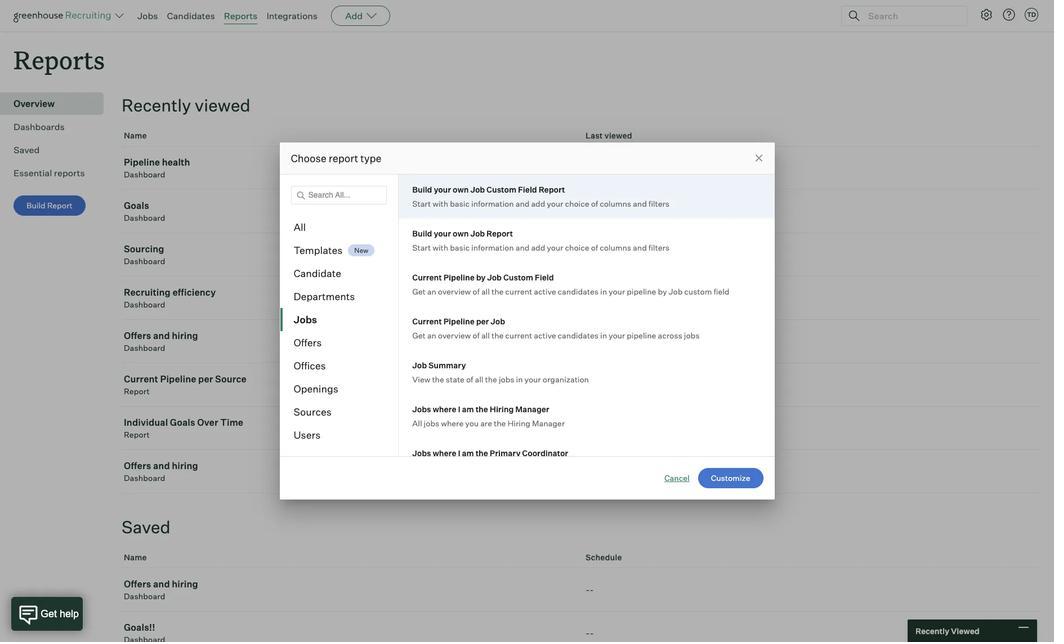 Task type: locate. For each thing, give the bounding box(es) containing it.
pipeline inside current pipeline per job get an overview of all the current active candidates in your pipeline across jobs
[[627, 331, 657, 340]]

1 vertical spatial an
[[428, 331, 437, 340]]

with inside build your own job report start with basic information and add your choice of columns and filters
[[433, 243, 449, 252]]

1 vertical spatial am
[[462, 449, 474, 458]]

2 vertical spatial offers and hiring dashboard
[[124, 579, 198, 601]]

1 vertical spatial in
[[601, 331, 607, 340]]

2 with from the top
[[433, 243, 449, 252]]

dashboard down 'individual'
[[124, 473, 165, 483]]

coordinator
[[523, 449, 569, 458]]

field
[[714, 287, 730, 296]]

pipeline for current pipeline per source
[[160, 374, 196, 385]]

0 horizontal spatial all
[[294, 221, 306, 233]]

1 today, from the top
[[586, 162, 615, 174]]

current up current pipeline per job get an overview of all the current active candidates in your pipeline across jobs
[[506, 287, 533, 296]]

report inside build your own job report start with basic information and add your choice of columns and filters
[[487, 229, 513, 238]]

7 dashboard from the top
[[124, 592, 165, 601]]

6 today, from the top
[[586, 379, 615, 391]]

1 hiring from the top
[[172, 330, 198, 342]]

add up current pipeline by job custom field get an overview of all the current active candidates in your pipeline by job custom field
[[532, 243, 546, 252]]

field for add
[[518, 185, 537, 194]]

own for with
[[453, 185, 469, 194]]

0 vertical spatial candidates
[[558, 287, 599, 296]]

report up build your own job report start with basic information and add your choice of columns and filters
[[539, 185, 565, 194]]

2 pipeline from the top
[[627, 331, 657, 340]]

Search All... text field
[[291, 186, 387, 205]]

1 vertical spatial build
[[26, 201, 45, 210]]

current
[[413, 273, 442, 282], [413, 317, 442, 326], [124, 374, 158, 385]]

health
[[162, 157, 190, 168]]

candidates
[[558, 287, 599, 296], [558, 331, 599, 340]]

3 dashboard from the top
[[124, 256, 165, 266]]

basic
[[450, 199, 470, 208], [450, 243, 470, 252]]

offers for yesterday,
[[124, 460, 151, 472]]

manager down organization
[[516, 405, 550, 414]]

jobs for organization
[[499, 375, 515, 384]]

current up job summary view the state of all the jobs in your organization
[[506, 331, 533, 340]]

0 vertical spatial in
[[601, 287, 607, 296]]

2 get from the top
[[413, 331, 426, 340]]

1 today, 12:58 pm from the top
[[586, 249, 656, 260]]

0 vertical spatial all
[[294, 221, 306, 233]]

pm right 12:06
[[642, 379, 656, 391]]

1 vertical spatial hiring
[[172, 460, 198, 472]]

2 overview from the top
[[438, 331, 471, 340]]

pipeline inside current pipeline per source report
[[160, 374, 196, 385]]

1 vertical spatial all
[[482, 331, 490, 340]]

1 vertical spatial current
[[413, 317, 442, 326]]

0 horizontal spatial per
[[198, 374, 213, 385]]

am inside jobs where i am the hiring manager all jobs where you are the hiring manager
[[462, 405, 474, 414]]

0 vertical spatial saved
[[14, 144, 40, 156]]

Search text field
[[866, 8, 957, 24]]

all inside job summary view the state of all the jobs in your organization
[[475, 375, 484, 384]]

hiring
[[172, 330, 198, 342], [172, 460, 198, 472], [172, 579, 198, 590]]

1 horizontal spatial per
[[477, 317, 489, 326]]

sources
[[294, 406, 332, 418]]

12:58 for dashboard
[[617, 249, 640, 260]]

jobs inside current pipeline per job get an overview of all the current active candidates in your pipeline across jobs
[[684, 331, 700, 340]]

dashboard inside recruiting efficiency dashboard
[[124, 300, 165, 309]]

0 vertical spatial pipeline
[[627, 287, 657, 296]]

0 vertical spatial manager
[[516, 405, 550, 414]]

1 i from the top
[[458, 405, 461, 414]]

current pipeline per source report
[[124, 374, 247, 396]]

1 vertical spatial field
[[535, 273, 554, 282]]

1 choice from the top
[[565, 199, 590, 208]]

today, up current pipeline by job custom field get an overview of all the current active candidates in your pipeline by job custom field
[[586, 249, 615, 260]]

manager up "coordinator"
[[532, 419, 565, 428]]

report up 'individual'
[[124, 387, 150, 396]]

dashboard down sourcing
[[124, 256, 165, 266]]

2 current from the top
[[506, 331, 533, 340]]

0 vertical spatial basic
[[450, 199, 470, 208]]

field up build your own job report start with basic information and add your choice of columns and filters
[[518, 185, 537, 194]]

viewed
[[952, 626, 980, 636]]

1 vertical spatial choice
[[565, 243, 590, 252]]

job inside job summary view the state of all the jobs in your organization
[[413, 361, 427, 370]]

1 vertical spatial viewed
[[605, 131, 633, 140]]

2 today, 12:58 pm from the top
[[586, 293, 656, 304]]

1 basic from the top
[[450, 199, 470, 208]]

basic inside build your own job report start with basic information and add your choice of columns and filters
[[450, 243, 470, 252]]

current for current pipeline per source
[[124, 374, 158, 385]]

report for individual goals over time
[[124, 430, 150, 440]]

per inside current pipeline per source report
[[198, 374, 213, 385]]

2 columns from the top
[[600, 243, 632, 252]]

i left primary
[[458, 449, 461, 458]]

columns down today, 12:59 pm
[[600, 243, 632, 252]]

today,
[[586, 162, 615, 174], [586, 206, 615, 217], [586, 249, 615, 260], [586, 293, 615, 304], [586, 336, 615, 347], [586, 379, 615, 391]]

3 hiring from the top
[[172, 579, 198, 590]]

1 dashboard from the top
[[124, 170, 165, 179]]

2 horizontal spatial jobs
[[684, 331, 700, 340]]

am
[[462, 405, 474, 414], [462, 449, 474, 458]]

0 vertical spatial start
[[413, 199, 431, 208]]

integrations link
[[267, 10, 318, 21]]

of
[[591, 199, 599, 208], [591, 243, 599, 252], [473, 287, 480, 296], [473, 331, 480, 340], [467, 375, 474, 384]]

i down state
[[458, 405, 461, 414]]

0 vertical spatial where
[[433, 405, 457, 414]]

1 vertical spatial where
[[441, 419, 464, 428]]

pipeline left across
[[627, 331, 657, 340]]

candidates up organization
[[558, 331, 599, 340]]

current for current pipeline by job custom field
[[413, 273, 442, 282]]

0 vertical spatial recently
[[122, 95, 191, 116]]

1 vertical spatial i
[[458, 449, 461, 458]]

report down essential reports link in the top of the page
[[47, 201, 73, 210]]

1 vertical spatial custom
[[504, 273, 534, 282]]

2 offers and hiring dashboard from the top
[[124, 460, 198, 483]]

0 vertical spatial by
[[477, 273, 486, 282]]

2 vertical spatial current
[[124, 374, 158, 385]]

per left source
[[198, 374, 213, 385]]

1 columns from the top
[[600, 199, 632, 208]]

add up build your own job report start with basic information and add your choice of columns and filters
[[532, 199, 546, 208]]

12:58 down 12:59
[[617, 249, 640, 260]]

pm left custom
[[642, 293, 656, 304]]

candidates link
[[167, 10, 215, 21]]

0 vertical spatial columns
[[600, 199, 632, 208]]

3 today, from the top
[[586, 249, 615, 260]]

1 vertical spatial active
[[534, 331, 556, 340]]

job inside current pipeline per job get an overview of all the current active candidates in your pipeline across jobs
[[491, 317, 506, 326]]

td button
[[1023, 6, 1041, 24]]

custom
[[487, 185, 517, 194], [504, 273, 534, 282]]

1 pipeline from the top
[[627, 287, 657, 296]]

1 current from the top
[[506, 287, 533, 296]]

1 vertical spatial filters
[[649, 243, 670, 252]]

goals down pipeline health dashboard
[[124, 200, 149, 211]]

choice left 12:59
[[565, 199, 590, 208]]

1 vertical spatial goals
[[170, 417, 195, 428]]

where for jobs where i am the hiring manager all jobs where you are the hiring manager
[[433, 405, 457, 414]]

build report button
[[14, 196, 85, 216]]

dashboard down health
[[124, 170, 165, 179]]

columns inside build your own job report start with basic information and add your choice of columns and filters
[[600, 243, 632, 252]]

new
[[355, 246, 369, 255]]

offices
[[294, 360, 326, 372]]

i
[[458, 405, 461, 414], [458, 449, 461, 458]]

in left organization
[[516, 375, 523, 384]]

job summary view the state of all the jobs in your organization
[[413, 361, 589, 384]]

reports down greenhouse recruiting image
[[14, 43, 105, 76]]

information inside build your own job custom field report start with basic information and add your choice of columns and filters
[[472, 199, 514, 208]]

jobs up jobs where i am the hiring manager all jobs where you are the hiring manager on the bottom of page
[[499, 375, 515, 384]]

own inside build your own job custom field report start with basic information and add your choice of columns and filters
[[453, 185, 469, 194]]

1 add from the top
[[532, 199, 546, 208]]

offers and hiring dashboard up goals!!
[[124, 579, 198, 601]]

5 today, from the top
[[586, 336, 615, 347]]

hiring right are
[[508, 419, 531, 428]]

dashboard up sourcing
[[124, 213, 165, 223]]

per inside current pipeline per job get an overview of all the current active candidates in your pipeline across jobs
[[477, 317, 489, 326]]

0 horizontal spatial jobs
[[424, 419, 440, 428]]

0 vertical spatial all
[[482, 287, 490, 296]]

today, left "12:57"
[[586, 336, 615, 347]]

reports right candidates link
[[224, 10, 258, 21]]

and
[[516, 199, 530, 208], [633, 199, 647, 208], [516, 243, 530, 252], [633, 243, 647, 252], [153, 330, 170, 342], [153, 460, 170, 472], [153, 579, 170, 590]]

overview
[[438, 287, 471, 296], [438, 331, 471, 340]]

all down the view
[[413, 419, 422, 428]]

report inside build report button
[[47, 201, 73, 210]]

per for source
[[198, 374, 213, 385]]

12:58 for efficiency
[[617, 293, 640, 304]]

today, for recruiting efficiency
[[586, 293, 615, 304]]

4 today, from the top
[[586, 293, 615, 304]]

today, for current pipeline per source
[[586, 379, 615, 391]]

active inside current pipeline per job get an overview of all the current active candidates in your pipeline across jobs
[[534, 331, 556, 340]]

1 vertical spatial --
[[586, 628, 594, 639]]

-- for goals!!
[[586, 628, 594, 639]]

current inside current pipeline per job get an overview of all the current active candidates in your pipeline across jobs
[[413, 317, 442, 326]]

1:06
[[633, 466, 652, 477]]

recently for recently viewed
[[916, 626, 950, 636]]

1 vertical spatial by
[[658, 287, 667, 296]]

jobs right across
[[684, 331, 700, 340]]

organization
[[543, 375, 589, 384]]

12:58 up "12:57"
[[617, 293, 640, 304]]

today, 12:57 pm
[[586, 336, 655, 347]]

report down build your own job custom field report start with basic information and add your choice of columns and filters
[[487, 229, 513, 238]]

1 vertical spatial own
[[453, 229, 469, 238]]

build inside button
[[26, 201, 45, 210]]

greenhouse recruiting image
[[14, 9, 115, 23]]

1 am from the top
[[462, 405, 474, 414]]

1 an from the top
[[428, 287, 437, 296]]

today, up today, 12:57 pm
[[586, 293, 615, 304]]

1 information from the top
[[472, 199, 514, 208]]

1 vertical spatial current
[[506, 331, 533, 340]]

pipeline health dashboard
[[124, 157, 190, 179]]

job inside build your own job custom field report start with basic information and add your choice of columns and filters
[[471, 185, 485, 194]]

report
[[329, 152, 358, 165]]

job for current pipeline by job custom field get an overview of all the current active candidates in your pipeline by job custom field
[[488, 273, 502, 282]]

job for build your own job report start with basic information and add your choice of columns and filters
[[471, 229, 485, 238]]

1 vertical spatial columns
[[600, 243, 632, 252]]

1 candidates from the top
[[558, 287, 599, 296]]

columns inside build your own job custom field report start with basic information and add your choice of columns and filters
[[600, 199, 632, 208]]

pipeline inside current pipeline by job custom field get an overview of all the current active candidates in your pipeline by job custom field
[[444, 273, 475, 282]]

--
[[586, 584, 594, 596], [586, 628, 594, 639]]

1 vertical spatial today, 12:58 pm
[[586, 293, 656, 304]]

report inside individual goals over time report
[[124, 430, 150, 440]]

1 vertical spatial overview
[[438, 331, 471, 340]]

hiring for --
[[172, 579, 198, 590]]

dashboard inside pipeline health dashboard
[[124, 170, 165, 179]]

offers
[[124, 330, 151, 342], [294, 336, 322, 349], [124, 460, 151, 472], [124, 579, 151, 590]]

custom for the
[[504, 273, 534, 282]]

viewed
[[195, 95, 251, 116], [605, 131, 633, 140]]

add inside build your own job custom field report start with basic information and add your choice of columns and filters
[[532, 199, 546, 208]]

in left "12:57"
[[601, 331, 607, 340]]

0 vertical spatial filters
[[649, 199, 670, 208]]

filters down today, 12:59 pm
[[649, 243, 670, 252]]

1 vertical spatial recently
[[916, 626, 950, 636]]

primary
[[490, 449, 521, 458]]

candidates inside current pipeline by job custom field get an overview of all the current active candidates in your pipeline by job custom field
[[558, 287, 599, 296]]

today, left 12:59
[[586, 206, 615, 217]]

overview inside current pipeline per job get an overview of all the current active candidates in your pipeline across jobs
[[438, 331, 471, 340]]

1 get from the top
[[413, 287, 426, 296]]

2 vertical spatial where
[[433, 449, 457, 458]]

-
[[586, 584, 590, 596], [590, 584, 594, 596], [586, 628, 590, 639], [590, 628, 594, 639]]

offers and hiring dashboard
[[124, 330, 198, 353], [124, 460, 198, 483], [124, 579, 198, 601]]

1 vertical spatial saved
[[122, 517, 171, 538]]

0 vertical spatial choice
[[565, 199, 590, 208]]

jobs
[[137, 10, 158, 21], [294, 313, 317, 326], [413, 405, 431, 414], [413, 449, 431, 458]]

dashboard up current pipeline per source report
[[124, 343, 165, 353]]

0 vertical spatial current
[[413, 273, 442, 282]]

today, 12:58 pm
[[586, 249, 656, 260], [586, 293, 656, 304]]

1 active from the top
[[534, 287, 556, 296]]

name
[[124, 131, 147, 140], [124, 553, 147, 562]]

current inside current pipeline per source report
[[124, 374, 158, 385]]

custom for and
[[487, 185, 517, 194]]

pipeline
[[124, 157, 160, 168], [444, 273, 475, 282], [444, 317, 475, 326], [160, 374, 196, 385]]

get inside current pipeline per job get an overview of all the current active candidates in your pipeline across jobs
[[413, 331, 426, 340]]

your inside current pipeline by job custom field get an overview of all the current active candidates in your pipeline by job custom field
[[609, 287, 626, 296]]

recently
[[122, 95, 191, 116], [916, 626, 950, 636]]

custom inside build your own job custom field report start with basic information and add your choice of columns and filters
[[487, 185, 517, 194]]

offers and hiring dashboard for today, 12:57 pm
[[124, 330, 198, 353]]

2 today, from the top
[[586, 206, 615, 217]]

1 start from the top
[[413, 199, 431, 208]]

1 filters from the top
[[649, 199, 670, 208]]

2 vertical spatial in
[[516, 375, 523, 384]]

1 vertical spatial basic
[[450, 243, 470, 252]]

12:57
[[617, 336, 639, 347]]

0 vertical spatial am
[[462, 405, 474, 414]]

current
[[506, 287, 533, 296], [506, 331, 533, 340]]

0 vertical spatial current
[[506, 287, 533, 296]]

dashboard up goals!!
[[124, 592, 165, 601]]

columns down the today, 1:43 pm
[[600, 199, 632, 208]]

report down 'individual'
[[124, 430, 150, 440]]

build for build your own job custom field report start with basic information and add your choice of columns and filters
[[413, 185, 432, 194]]

2 vertical spatial jobs
[[424, 419, 440, 428]]

current inside current pipeline by job custom field get an overview of all the current active candidates in your pipeline by job custom field
[[506, 287, 533, 296]]

1 vertical spatial information
[[472, 243, 514, 252]]

offers up goals!!
[[124, 579, 151, 590]]

build for build report
[[26, 201, 45, 210]]

2 am from the top
[[462, 449, 474, 458]]

all inside jobs where i am the hiring manager all jobs where you are the hiring manager
[[413, 419, 422, 428]]

all inside current pipeline per job get an overview of all the current active candidates in your pipeline across jobs
[[482, 331, 490, 340]]

pipeline up "12:57"
[[627, 287, 657, 296]]

and up goals!!
[[153, 579, 170, 590]]

1 vertical spatial jobs
[[499, 375, 515, 384]]

build inside build your own job custom field report start with basic information and add your choice of columns and filters
[[413, 185, 432, 194]]

1 horizontal spatial by
[[658, 287, 667, 296]]

job for current pipeline per job get an overview of all the current active candidates in your pipeline across jobs
[[491, 317, 506, 326]]

active up current pipeline per job get an overview of all the current active candidates in your pipeline across jobs
[[534, 287, 556, 296]]

offers and hiring dashboard down recruiting efficiency dashboard
[[124, 330, 198, 353]]

2 choice from the top
[[565, 243, 590, 252]]

1 overview from the top
[[438, 287, 471, 296]]

filters right 12:59
[[649, 199, 670, 208]]

3 offers and hiring dashboard from the top
[[124, 579, 198, 601]]

hiring for yesterday, 1:06 pm
[[172, 460, 198, 472]]

1 vertical spatial candidates
[[558, 331, 599, 340]]

0 vertical spatial viewed
[[195, 95, 251, 116]]

per up job summary view the state of all the jobs in your organization
[[477, 317, 489, 326]]

an
[[428, 287, 437, 296], [428, 331, 437, 340]]

1 vertical spatial offers and hiring dashboard
[[124, 460, 198, 483]]

1 12:58 from the top
[[617, 249, 640, 260]]

2 12:58 from the top
[[617, 293, 640, 304]]

2 -- from the top
[[586, 628, 594, 639]]

pm right 1:06 on the bottom right
[[654, 466, 668, 477]]

jobs inside jobs where i am the hiring manager all jobs where you are the hiring manager
[[424, 419, 440, 428]]

1 horizontal spatial all
[[413, 419, 422, 428]]

job inside build your own job report start with basic information and add your choice of columns and filters
[[471, 229, 485, 238]]

reports
[[224, 10, 258, 21], [14, 43, 105, 76]]

information inside build your own job report start with basic information and add your choice of columns and filters
[[472, 243, 514, 252]]

i inside jobs where i am the hiring manager all jobs where you are the hiring manager
[[458, 405, 461, 414]]

6 dashboard from the top
[[124, 473, 165, 483]]

source
[[215, 374, 247, 385]]

candidates up current pipeline per job get an overview of all the current active candidates in your pipeline across jobs
[[558, 287, 599, 296]]

where
[[433, 405, 457, 414], [441, 419, 464, 428], [433, 449, 457, 458]]

job
[[471, 185, 485, 194], [471, 229, 485, 238], [488, 273, 502, 282], [669, 287, 683, 296], [491, 317, 506, 326], [413, 361, 427, 370]]

jobs for are
[[424, 419, 440, 428]]

current inside current pipeline by job custom field get an overview of all the current active candidates in your pipeline by job custom field
[[413, 273, 442, 282]]

reports
[[54, 167, 85, 179]]

choose report type
[[291, 152, 382, 165]]

per
[[477, 317, 489, 326], [198, 374, 213, 385]]

am down you
[[462, 449, 474, 458]]

offers down 'individual'
[[124, 460, 151, 472]]

1 horizontal spatial jobs
[[499, 375, 515, 384]]

own
[[453, 185, 469, 194], [453, 229, 469, 238]]

1 with from the top
[[433, 199, 449, 208]]

0 vertical spatial jobs
[[684, 331, 700, 340]]

0 horizontal spatial by
[[477, 273, 486, 282]]

2 i from the top
[[458, 449, 461, 458]]

of inside build your own job custom field report start with basic information and add your choice of columns and filters
[[591, 199, 599, 208]]

field inside current pipeline by job custom field get an overview of all the current active candidates in your pipeline by job custom field
[[535, 273, 554, 282]]

am up you
[[462, 405, 474, 414]]

2 information from the top
[[472, 243, 514, 252]]

dashboard
[[124, 170, 165, 179], [124, 213, 165, 223], [124, 256, 165, 266], [124, 300, 165, 309], [124, 343, 165, 353], [124, 473, 165, 483], [124, 592, 165, 601]]

jobs left you
[[424, 419, 440, 428]]

0 horizontal spatial goals
[[124, 200, 149, 211]]

1 vertical spatial with
[[433, 243, 449, 252]]

choice inside build your own job report start with basic information and add your choice of columns and filters
[[565, 243, 590, 252]]

4 dashboard from the top
[[124, 300, 165, 309]]

choice up current pipeline by job custom field get an overview of all the current active candidates in your pipeline by job custom field
[[565, 243, 590, 252]]

0 horizontal spatial reports
[[14, 43, 105, 76]]

0 vertical spatial get
[[413, 287, 426, 296]]

offers and hiring dashboard down individual goals over time report
[[124, 460, 198, 483]]

all
[[482, 287, 490, 296], [482, 331, 490, 340], [475, 375, 484, 384]]

1 vertical spatial name
[[124, 553, 147, 562]]

0 vertical spatial name
[[124, 131, 147, 140]]

hiring up are
[[490, 405, 514, 414]]

start inside build your own job report start with basic information and add your choice of columns and filters
[[413, 243, 431, 252]]

1 horizontal spatial goals
[[170, 417, 195, 428]]

add
[[532, 199, 546, 208], [532, 243, 546, 252]]

today, for sourcing
[[586, 249, 615, 260]]

current for current pipeline per job
[[413, 317, 442, 326]]

field inside build your own job custom field report start with basic information and add your choice of columns and filters
[[518, 185, 537, 194]]

in inside job summary view the state of all the jobs in your organization
[[516, 375, 523, 384]]

you
[[466, 419, 479, 428]]

offers down recruiting
[[124, 330, 151, 342]]

0 vertical spatial per
[[477, 317, 489, 326]]

dashboard down recruiting
[[124, 300, 165, 309]]

sourcing dashboard
[[124, 244, 165, 266]]

today, for pipeline health
[[586, 162, 615, 174]]

0 vertical spatial with
[[433, 199, 449, 208]]

1 horizontal spatial viewed
[[605, 131, 633, 140]]

goals inside the goals dashboard
[[124, 200, 149, 211]]

offers up offices
[[294, 336, 322, 349]]

2 dashboard from the top
[[124, 213, 165, 223]]

0 vertical spatial information
[[472, 199, 514, 208]]

1 own from the top
[[453, 185, 469, 194]]

0 vertical spatial today, 12:58 pm
[[586, 249, 656, 260]]

today, left 1:43
[[586, 162, 615, 174]]

report inside current pipeline per source report
[[124, 387, 150, 396]]

2 candidates from the top
[[558, 331, 599, 340]]

0 vertical spatial reports
[[224, 10, 258, 21]]

job for build your own job custom field report start with basic information and add your choice of columns and filters
[[471, 185, 485, 194]]

today, 12:58 pm up today, 12:57 pm
[[586, 293, 656, 304]]

today, for offers and hiring
[[586, 336, 615, 347]]

in
[[601, 287, 607, 296], [601, 331, 607, 340], [516, 375, 523, 384]]

of inside current pipeline by job custom field get an overview of all the current active candidates in your pipeline by job custom field
[[473, 287, 480, 296]]

0 vertical spatial overview
[[438, 287, 471, 296]]

the
[[492, 287, 504, 296], [492, 331, 504, 340], [432, 375, 444, 384], [485, 375, 497, 384], [476, 405, 488, 414], [494, 419, 506, 428], [476, 449, 488, 458]]

2 name from the top
[[124, 553, 147, 562]]

report
[[539, 185, 565, 194], [47, 201, 73, 210], [487, 229, 513, 238], [124, 387, 150, 396], [124, 430, 150, 440]]

overview
[[14, 98, 55, 109]]

2 own from the top
[[453, 229, 469, 238]]

report for build your own job report
[[487, 229, 513, 238]]

pm right 12:59
[[642, 206, 656, 217]]

0 vertical spatial i
[[458, 405, 461, 414]]

report inside build your own job custom field report start with basic information and add your choice of columns and filters
[[539, 185, 565, 194]]

2 an from the top
[[428, 331, 437, 340]]

candidate
[[294, 267, 342, 279]]

1 vertical spatial 12:58
[[617, 293, 640, 304]]

pipeline for current pipeline by job custom field
[[444, 273, 475, 282]]

1 offers and hiring dashboard from the top
[[124, 330, 198, 353]]

1 vertical spatial pipeline
[[627, 331, 657, 340]]

active up organization
[[534, 331, 556, 340]]

type
[[361, 152, 382, 165]]

goals inside individual goals over time report
[[170, 417, 195, 428]]

1 vertical spatial start
[[413, 243, 431, 252]]

2 hiring from the top
[[172, 460, 198, 472]]

an inside current pipeline per job get an overview of all the current active candidates in your pipeline across jobs
[[428, 331, 437, 340]]

0 vertical spatial build
[[413, 185, 432, 194]]

all up the templates
[[294, 221, 306, 233]]

choice
[[565, 199, 590, 208], [565, 243, 590, 252]]

in up today, 12:57 pm
[[601, 287, 607, 296]]

overview link
[[14, 97, 99, 111]]

1 vertical spatial get
[[413, 331, 426, 340]]

0 horizontal spatial viewed
[[195, 95, 251, 116]]

1 vertical spatial per
[[198, 374, 213, 385]]

2 basic from the top
[[450, 243, 470, 252]]

pipeline inside current pipeline per job get an overview of all the current active candidates in your pipeline across jobs
[[444, 317, 475, 326]]

own inside build your own job report start with basic information and add your choice of columns and filters
[[453, 229, 469, 238]]

goals
[[124, 200, 149, 211], [170, 417, 195, 428]]

build inside build your own job report start with basic information and add your choice of columns and filters
[[413, 229, 432, 238]]

1 -- from the top
[[586, 584, 594, 596]]

0 vertical spatial goals
[[124, 200, 149, 211]]

2 active from the top
[[534, 331, 556, 340]]

1 name from the top
[[124, 131, 147, 140]]

goals left over
[[170, 417, 195, 428]]

jobs inside jobs where i am the hiring manager all jobs where you are the hiring manager
[[413, 405, 431, 414]]

12:59
[[617, 206, 640, 217]]

today, 12:58 pm down today, 12:59 pm
[[586, 249, 656, 260]]

efficiency
[[173, 287, 216, 298]]

custom inside current pipeline by job custom field get an overview of all the current active candidates in your pipeline by job custom field
[[504, 273, 534, 282]]

cancel link
[[665, 473, 690, 484]]

0 vertical spatial custom
[[487, 185, 517, 194]]

2 start from the top
[[413, 243, 431, 252]]

0 vertical spatial add
[[532, 199, 546, 208]]

in inside current pipeline per job get an overview of all the current active candidates in your pipeline across jobs
[[601, 331, 607, 340]]

2 filters from the top
[[649, 243, 670, 252]]

2 vertical spatial all
[[475, 375, 484, 384]]

build report
[[26, 201, 73, 210]]

2 add from the top
[[532, 243, 546, 252]]

0 horizontal spatial recently
[[122, 95, 191, 116]]

1 horizontal spatial saved
[[122, 517, 171, 538]]

1 horizontal spatial recently
[[916, 626, 950, 636]]

jobs where i am the primary coordinator
[[413, 449, 569, 458]]

field down build your own job report start with basic information and add your choice of columns and filters
[[535, 273, 554, 282]]

0 vertical spatial 12:58
[[617, 249, 640, 260]]

build
[[413, 185, 432, 194], [26, 201, 45, 210], [413, 229, 432, 238]]

pipeline
[[627, 287, 657, 296], [627, 331, 657, 340]]

today, left 12:06
[[586, 379, 615, 391]]

0 vertical spatial --
[[586, 584, 594, 596]]

jobs inside job summary view the state of all the jobs in your organization
[[499, 375, 515, 384]]



Task type: describe. For each thing, give the bounding box(es) containing it.
build your own job custom field report start with basic information and add your choice of columns and filters
[[413, 185, 670, 208]]

across
[[658, 331, 683, 340]]

reports link
[[224, 10, 258, 21]]

of inside job summary view the state of all the jobs in your organization
[[467, 375, 474, 384]]

report for current pipeline per source
[[124, 387, 150, 396]]

per for job
[[477, 317, 489, 326]]

individual
[[124, 417, 168, 428]]

offers and hiring dashboard for --
[[124, 579, 198, 601]]

get inside current pipeline by job custom field get an overview of all the current active candidates in your pipeline by job custom field
[[413, 287, 426, 296]]

goals dashboard
[[124, 200, 165, 223]]

viewed for last viewed
[[605, 131, 633, 140]]

of inside current pipeline per job get an overview of all the current active candidates in your pipeline across jobs
[[473, 331, 480, 340]]

name for recently viewed
[[124, 131, 147, 140]]

i for primary
[[458, 449, 461, 458]]

recruiting
[[124, 287, 171, 298]]

configure image
[[980, 8, 994, 21]]

today, 12:58 pm for efficiency
[[586, 293, 656, 304]]

filters inside build your own job report start with basic information and add your choice of columns and filters
[[649, 243, 670, 252]]

with inside build your own job custom field report start with basic information and add your choice of columns and filters
[[433, 199, 449, 208]]

templates
[[294, 244, 343, 256]]

individual goals over time report
[[124, 417, 244, 440]]

build your own job report start with basic information and add your choice of columns and filters
[[413, 229, 670, 252]]

recruiting efficiency dashboard
[[124, 287, 216, 309]]

saved link
[[14, 143, 99, 157]]

add
[[345, 10, 363, 21]]

offers inside choose report type dialog
[[294, 336, 322, 349]]

are
[[481, 419, 493, 428]]

today, 12:58 pm for dashboard
[[586, 249, 656, 260]]

0 vertical spatial hiring
[[490, 405, 514, 414]]

today, 1:43 pm
[[586, 162, 651, 174]]

1:43
[[617, 162, 635, 174]]

goals!!
[[124, 622, 155, 633]]

last
[[586, 131, 603, 140]]

current inside current pipeline per job get an overview of all the current active candidates in your pipeline across jobs
[[506, 331, 533, 340]]

and down recruiting efficiency dashboard
[[153, 330, 170, 342]]

add button
[[331, 6, 391, 26]]

the inside current pipeline by job custom field get an overview of all the current active candidates in your pipeline by job custom field
[[492, 287, 504, 296]]

current pipeline by job custom field get an overview of all the current active candidates in your pipeline by job custom field
[[413, 273, 730, 296]]

schedule
[[586, 553, 622, 562]]

and down 1:43
[[633, 199, 647, 208]]

recently for recently viewed
[[122, 95, 191, 116]]

pm right "12:57"
[[641, 336, 655, 347]]

own for information
[[453, 229, 469, 238]]

offers for -
[[124, 579, 151, 590]]

am for hiring
[[462, 405, 474, 414]]

sourcing
[[124, 244, 164, 255]]

where for jobs where i am the primary coordinator
[[433, 449, 457, 458]]

the inside current pipeline per job get an overview of all the current active candidates in your pipeline across jobs
[[492, 331, 504, 340]]

active inside current pipeline by job custom field get an overview of all the current active candidates in your pipeline by job custom field
[[534, 287, 556, 296]]

1 vertical spatial manager
[[532, 419, 565, 428]]

recently viewed
[[916, 626, 980, 636]]

12:06
[[617, 379, 640, 391]]

your inside job summary view the state of all the jobs in your organization
[[525, 375, 541, 384]]

departments
[[294, 290, 355, 303]]

integrations
[[267, 10, 318, 21]]

over
[[197, 417, 219, 428]]

add inside build your own job report start with basic information and add your choice of columns and filters
[[532, 243, 546, 252]]

dashboards
[[14, 121, 65, 133]]

td
[[1028, 11, 1037, 19]]

dashboards link
[[14, 120, 99, 134]]

jobs where i am the hiring manager all jobs where you are the hiring manager
[[413, 405, 565, 428]]

yesterday,
[[586, 466, 631, 477]]

essential reports link
[[14, 166, 99, 180]]

choice inside build your own job custom field report start with basic information and add your choice of columns and filters
[[565, 199, 590, 208]]

users
[[294, 429, 321, 441]]

choose
[[291, 152, 327, 165]]

essential reports
[[14, 167, 85, 179]]

field for current
[[535, 273, 554, 282]]

of inside build your own job report start with basic information and add your choice of columns and filters
[[591, 243, 599, 252]]

1 horizontal spatial reports
[[224, 10, 258, 21]]

customize button
[[699, 468, 764, 489]]

and down build your own job custom field report start with basic information and add your choice of columns and filters
[[516, 243, 530, 252]]

today, 12:59 pm
[[586, 206, 656, 217]]

and down 12:59
[[633, 243, 647, 252]]

1 vertical spatial reports
[[14, 43, 105, 76]]

build for build your own job report start with basic information and add your choice of columns and filters
[[413, 229, 432, 238]]

candidates
[[167, 10, 215, 21]]

pm right 1:43
[[637, 162, 651, 174]]

pipeline for current pipeline per job
[[444, 317, 475, 326]]

pipeline inside current pipeline by job custom field get an overview of all the current active candidates in your pipeline by job custom field
[[627, 287, 657, 296]]

hiring for today, 12:57 pm
[[172, 330, 198, 342]]

-- for offers and hiring
[[586, 584, 594, 596]]

current pipeline per job get an overview of all the current active candidates in your pipeline across jobs
[[413, 317, 700, 340]]

custom
[[685, 287, 712, 296]]

summary
[[429, 361, 466, 370]]

offers and hiring dashboard for yesterday, 1:06 pm
[[124, 460, 198, 483]]

time
[[220, 417, 244, 428]]

pm down today, 12:59 pm
[[642, 249, 656, 260]]

pipeline inside pipeline health dashboard
[[124, 157, 160, 168]]

and up build your own job report start with basic information and add your choice of columns and filters
[[516, 199, 530, 208]]

filters inside build your own job custom field report start with basic information and add your choice of columns and filters
[[649, 199, 670, 208]]

all inside current pipeline by job custom field get an overview of all the current active candidates in your pipeline by job custom field
[[482, 287, 490, 296]]

td button
[[1026, 8, 1039, 21]]

customize
[[711, 473, 751, 483]]

today, for goals
[[586, 206, 615, 217]]

in inside current pipeline by job custom field get an overview of all the current active candidates in your pipeline by job custom field
[[601, 287, 607, 296]]

jobs link
[[137, 10, 158, 21]]

1 vertical spatial hiring
[[508, 419, 531, 428]]

last viewed
[[586, 131, 633, 140]]

state
[[446, 375, 465, 384]]

name for saved
[[124, 553, 147, 562]]

5 dashboard from the top
[[124, 343, 165, 353]]

basic inside build your own job custom field report start with basic information and add your choice of columns and filters
[[450, 199, 470, 208]]

am for primary
[[462, 449, 474, 458]]

overview inside current pipeline by job custom field get an overview of all the current active candidates in your pipeline by job custom field
[[438, 287, 471, 296]]

choose report type dialog
[[280, 143, 775, 500]]

viewed for recently viewed
[[195, 95, 251, 116]]

today, 12:06 pm
[[586, 379, 656, 391]]

recently viewed
[[122, 95, 251, 116]]

i for hiring
[[458, 405, 461, 414]]

essential
[[14, 167, 52, 179]]

yesterday, 1:06 pm
[[586, 466, 668, 477]]

openings
[[294, 383, 339, 395]]

cancel
[[665, 473, 690, 483]]

an inside current pipeline by job custom field get an overview of all the current active candidates in your pipeline by job custom field
[[428, 287, 437, 296]]

and down individual goals over time report
[[153, 460, 170, 472]]

view
[[413, 375, 431, 384]]

start inside build your own job custom field report start with basic information and add your choice of columns and filters
[[413, 199, 431, 208]]

your inside current pipeline per job get an overview of all the current active candidates in your pipeline across jobs
[[609, 331, 626, 340]]

offers for today,
[[124, 330, 151, 342]]

candidates inside current pipeline per job get an overview of all the current active candidates in your pipeline across jobs
[[558, 331, 599, 340]]

0 horizontal spatial saved
[[14, 144, 40, 156]]



Task type: vqa. For each thing, say whether or not it's contained in the screenshot.
Where
yes



